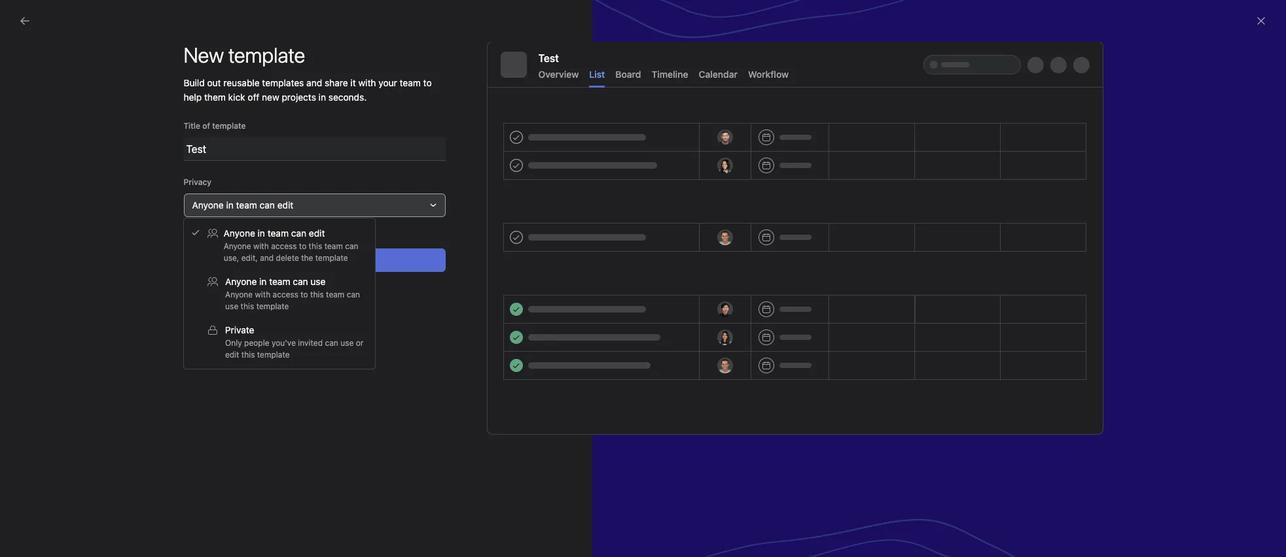 Task type: describe. For each thing, give the bounding box(es) containing it.
start
[[44, 90, 77, 109]]

template inside 'button'
[[311, 255, 348, 266]]

1 vertical spatial use
[[225, 302, 238, 312]]

projects
[[282, 92, 316, 103]]

anyone in team can edit
[[192, 200, 293, 211]]

can inside dropdown button
[[260, 200, 275, 211]]

templates
[[262, 77, 304, 88]]

Title of template text field
[[184, 137, 445, 161]]

create
[[771, 311, 799, 322]]

your inside start with a template to build your project or workflow
[[240, 90, 270, 109]]

can down create on the left top
[[293, 276, 308, 287]]

anyone in team can use anyone with access to this team can use this template
[[225, 276, 360, 312]]

new template
[[149, 195, 201, 205]]

workflow
[[748, 69, 789, 80]]

or inside reset the filters, or create your own project template to get repeatable work done faster.
[[760, 311, 769, 322]]

reset filters button
[[767, 357, 834, 381]]

team down create template 'button'
[[326, 290, 344, 300]]

and inside anyone in team can edit anyone with access to this team can use, edit, and delete the template
[[260, 253, 274, 263]]

dashboard
[[257, 79, 304, 90]]

add work button
[[177, 107, 234, 125]]

build out reusable templates and share it with your team to help them kick off new projects in seconds.
[[184, 77, 432, 103]]

in for anyone in team can edit anyone with access to this team can use, edit, and delete the template
[[258, 228, 265, 239]]

messages link
[[430, 79, 474, 97]]

help
[[184, 92, 202, 103]]

to inside anyone in team can use anyone with access to this team can use this template
[[301, 290, 308, 300]]

share
[[325, 77, 348, 88]]

only
[[225, 338, 242, 348]]

anyone for anyone in team can use anyone with access to this team can use this template
[[225, 276, 257, 287]]

anyone in team can edit button
[[184, 194, 445, 217]]

0 horizontal spatial timeline
[[204, 79, 241, 90]]

done faster.
[[825, 324, 876, 335]]

filters,
[[730, 311, 758, 322]]

progress
[[319, 79, 358, 90]]

private
[[225, 325, 254, 336]]

can up create on the left top
[[291, 228, 306, 239]]

build
[[204, 90, 237, 109]]

in for anyone in team can edit
[[226, 200, 234, 211]]

or inside private only people you've invited can use or edit this template
[[356, 338, 363, 348]]

use,
[[224, 253, 239, 263]]

in inside the build out reusable templates and share it with your team to help them kick off new projects in seconds.
[[319, 92, 326, 103]]

1 horizontal spatial timeline
[[652, 69, 688, 80]]

list link
[[173, 79, 188, 97]]

2 row from the top
[[157, 158, 1286, 159]]

use inside private only people you've invited can use or edit this template
[[340, 338, 354, 348]]

name
[[175, 141, 197, 151]]

new template
[[184, 43, 305, 67]]

marketing dashboards
[[215, 55, 347, 70]]

portfolios link
[[215, 39, 255, 54]]

this is a preview of your project template image
[[487, 42, 1102, 435]]

access for edit
[[271, 242, 297, 251]]

progress
[[899, 141, 931, 151]]

progress link
[[319, 79, 358, 97]]

1 horizontal spatial use
[[310, 276, 326, 287]]

of
[[202, 121, 210, 131]]

reset for reset the filters, or create your own project template to get repeatable work done faster.
[[686, 311, 711, 322]]

template inside button
[[168, 195, 201, 205]]

template inside reset the filters, or create your own project template to get repeatable work done faster.
[[876, 311, 914, 322]]

anyone in team can edit anyone with access to this team can use, edit, and delete the template
[[224, 228, 358, 263]]

off
[[248, 92, 259, 103]]

to inside anyone in team can edit anyone with access to this team can use, edit, and delete the template
[[299, 242, 306, 251]]

template inside anyone in team can edit anyone with access to this team can use, edit, and delete the template
[[315, 253, 348, 263]]

board
[[615, 69, 641, 80]]

kick
[[228, 92, 245, 103]]

date
[[1010, 141, 1027, 151]]

start with a template to build your project or workflow
[[44, 90, 270, 130]]

you've
[[272, 338, 296, 348]]

work inside reset the filters, or create your own project template to get repeatable work done faster.
[[801, 324, 822, 335]]

edit inside private only people you've invited can use or edit this template
[[225, 350, 239, 360]]

invited
[[298, 338, 323, 348]]

template inside start with a template to build your project or workflow
[[124, 90, 183, 109]]

with inside anyone in team can use anyone with access to this team can use this template
[[255, 290, 270, 300]]

templates found
[[762, 288, 858, 303]]

project for or workflow
[[93, 111, 140, 130]]

delete
[[276, 253, 299, 263]]

this for anyone in team can edit
[[309, 242, 322, 251]]

reset the filters, or create your own project template to get repeatable work done faster.
[[686, 311, 914, 335]]

go back image
[[20, 16, 30, 26]]

add work
[[193, 111, 228, 120]]

calendar
[[699, 69, 738, 80]]

team down delete on the left of page
[[269, 276, 290, 287]]

team up delete on the left of page
[[268, 228, 289, 239]]



Task type: locate. For each thing, give the bounding box(es) containing it.
0 horizontal spatial reset
[[686, 311, 711, 322]]

0 vertical spatial your
[[378, 77, 397, 88]]

0 vertical spatial project
[[93, 111, 140, 130]]

in inside anyone in team can use anyone with access to this team can use this template
[[259, 276, 267, 287]]

team left messages
[[400, 77, 421, 88]]

0 vertical spatial use
[[310, 276, 326, 287]]

work
[[210, 111, 228, 120], [801, 324, 822, 335]]

new template button
[[130, 191, 207, 209]]

1 vertical spatial access
[[273, 290, 298, 300]]

to inside start with a template to build your project or workflow
[[187, 90, 200, 109]]

reset filters
[[775, 363, 826, 374]]

priority
[[1088, 141, 1114, 151]]

template
[[124, 90, 183, 109], [212, 121, 246, 131], [168, 195, 201, 205], [315, 253, 348, 263], [311, 255, 348, 266], [256, 302, 289, 312], [876, 311, 914, 322], [257, 350, 290, 360]]

in
[[319, 92, 326, 103], [226, 200, 234, 211], [258, 228, 265, 239], [259, 276, 267, 287]]

team inside the build out reusable templates and share it with your team to help them kick off new projects in seconds.
[[400, 77, 421, 88]]

with left a
[[81, 90, 109, 109]]

build
[[184, 77, 205, 88]]

team up edit,
[[236, 200, 257, 211]]

0 horizontal spatial project
[[93, 111, 140, 130]]

access down create on the left top
[[273, 290, 298, 300]]

0 vertical spatial edit
[[277, 200, 293, 211]]

timeline up them
[[204, 79, 241, 90]]

0 vertical spatial reset
[[686, 311, 711, 322]]

work inside button
[[210, 111, 228, 120]]

1 horizontal spatial or
[[760, 311, 769, 322]]

reset left filters,
[[686, 311, 711, 322]]

create
[[281, 255, 309, 266]]

1 vertical spatial project
[[843, 311, 874, 322]]

can right the invited
[[325, 338, 338, 348]]

to down create template 'button'
[[301, 290, 308, 300]]

project inside reset the filters, or create your own project template to get repeatable work done faster.
[[843, 311, 874, 322]]

edit inside dropdown button
[[277, 200, 293, 211]]

this inside private only people you've invited can use or edit this template
[[241, 350, 255, 360]]

0 horizontal spatial your
[[240, 90, 270, 109]]

the inside reset the filters, or create your own project template to get repeatable work done faster.
[[713, 311, 727, 322]]

access inside anyone in team can edit anyone with access to this team can use, edit, and delete the template
[[271, 242, 297, 251]]

project for template
[[843, 311, 874, 322]]

template inside private only people you've invited can use or edit this template
[[257, 350, 290, 360]]

can up anyone in team can edit anyone with access to this team can use, edit, and delete the template
[[260, 200, 275, 211]]

this down the people
[[241, 350, 255, 360]]

with inside anyone in team can edit anyone with access to this team can use, edit, and delete the template
[[253, 242, 269, 251]]

anyone inside dropdown button
[[192, 200, 224, 211]]

repeatable
[[752, 324, 799, 335]]

timeline link
[[204, 79, 241, 97]]

reset
[[686, 311, 711, 322], [775, 363, 799, 374]]

1 vertical spatial work
[[801, 324, 822, 335]]

no templates found
[[743, 288, 858, 303]]

hide sidebar image
[[17, 10, 27, 21]]

can up the create template
[[345, 242, 358, 251]]

task progress
[[880, 141, 931, 151]]

1 vertical spatial the
[[713, 311, 727, 322]]

the left filters,
[[713, 311, 727, 322]]

access
[[271, 242, 297, 251], [273, 290, 298, 300]]

create template button
[[184, 249, 445, 272]]

own
[[823, 311, 841, 322]]

with right it
[[358, 77, 376, 88]]

list
[[589, 69, 605, 80], [173, 79, 188, 90]]

1 horizontal spatial and
[[306, 77, 322, 88]]

0 vertical spatial and
[[306, 77, 322, 88]]

1 vertical spatial and
[[260, 253, 274, 263]]

people
[[244, 338, 269, 348]]

title of template
[[184, 121, 246, 131]]

reset inside button
[[775, 363, 799, 374]]

anyone
[[192, 200, 224, 211], [224, 228, 255, 239], [224, 242, 251, 251], [225, 276, 257, 287], [225, 290, 253, 300]]

to inside the build out reusable templates and share it with your team to help them kick off new projects in seconds.
[[423, 77, 432, 88]]

1 horizontal spatial your
[[378, 77, 397, 88]]

0 horizontal spatial or
[[356, 338, 363, 348]]

filters
[[802, 363, 826, 374]]

0 vertical spatial work
[[210, 111, 228, 120]]

add
[[193, 111, 208, 120]]

to left get
[[725, 324, 733, 335]]

use down create template 'button'
[[310, 276, 326, 287]]

0 horizontal spatial work
[[210, 111, 228, 120]]

with
[[358, 77, 376, 88], [81, 90, 109, 109], [253, 242, 269, 251], [255, 290, 270, 300]]

the right delete on the left of page
[[301, 253, 313, 263]]

1 row from the top
[[157, 134, 1286, 158]]

use
[[310, 276, 326, 287], [225, 302, 238, 312], [340, 338, 354, 348]]

create template
[[281, 255, 348, 266]]

0 horizontal spatial use
[[225, 302, 238, 312]]

your down templates found
[[801, 311, 821, 322]]

1 horizontal spatial edit
[[277, 200, 293, 211]]

reset for reset filters
[[775, 363, 799, 374]]

work down templates found
[[801, 324, 822, 335]]

this down create template 'button'
[[310, 290, 324, 300]]

workload link
[[374, 79, 415, 97]]

2 vertical spatial your
[[801, 311, 821, 322]]

1 horizontal spatial the
[[713, 311, 727, 322]]

edit up anyone in team can edit anyone with access to this team can use, edit, and delete the template
[[277, 200, 293, 211]]

or up repeatable
[[760, 311, 769, 322]]

row containing name
[[157, 134, 1286, 158]]

0 vertical spatial or
[[760, 311, 769, 322]]

the inside anyone in team can edit anyone with access to this team can use, edit, and delete the template
[[301, 253, 313, 263]]

edit,
[[241, 253, 258, 263]]

0 horizontal spatial edit
[[225, 350, 239, 360]]

access inside anyone in team can use anyone with access to this team can use this template
[[273, 290, 298, 300]]

and inside the build out reusable templates and share it with your team to help them kick off new projects in seconds.
[[306, 77, 322, 88]]

0 horizontal spatial list
[[173, 79, 188, 90]]

a
[[113, 90, 121, 109]]

new
[[262, 92, 279, 103]]

go back image
[[20, 16, 30, 26]]

edit inside anyone in team can edit anyone with access to this team can use, edit, and delete the template
[[309, 228, 325, 239]]

this up "private"
[[241, 302, 254, 312]]

close image
[[1256, 16, 1266, 26]]

anyone for anyone in team can edit anyone with access to this team can use, edit, and delete the template
[[224, 228, 255, 239]]

and
[[306, 77, 322, 88], [260, 253, 274, 263]]

this for anyone in team can use
[[310, 290, 324, 300]]

project inside start with a template to build your project or workflow
[[93, 111, 140, 130]]

access up delete on the left of page
[[271, 242, 297, 251]]

2 horizontal spatial edit
[[309, 228, 325, 239]]

team
[[400, 77, 421, 88], [236, 200, 257, 211], [268, 228, 289, 239], [324, 242, 343, 251], [269, 276, 290, 287], [326, 290, 344, 300]]

in inside dropdown button
[[226, 200, 234, 211]]

use right the invited
[[340, 338, 354, 348]]

edit up the create template
[[309, 228, 325, 239]]

seconds.
[[328, 92, 367, 103]]

dashboard link
[[257, 79, 304, 97]]

2 horizontal spatial your
[[801, 311, 821, 322]]

out
[[207, 77, 221, 88]]

1 vertical spatial reset
[[775, 363, 799, 374]]

can inside private only people you've invited can use or edit this template
[[325, 338, 338, 348]]

1 vertical spatial edit
[[309, 228, 325, 239]]

no
[[743, 288, 759, 303]]

your
[[378, 77, 397, 88], [240, 90, 270, 109], [801, 311, 821, 322]]

this
[[309, 242, 322, 251], [310, 290, 324, 300], [241, 302, 254, 312], [241, 350, 255, 360]]

your right it
[[378, 77, 397, 88]]

edit down 'only'
[[225, 350, 239, 360]]

can down create template 'button'
[[347, 290, 360, 300]]

template inside anyone in team can use anyone with access to this team can use this template
[[256, 302, 289, 312]]

or right the invited
[[356, 338, 363, 348]]

reset left filters at bottom
[[775, 363, 799, 374]]

to down build
[[187, 90, 200, 109]]

with down edit,
[[255, 290, 270, 300]]

timeline
[[652, 69, 688, 80], [204, 79, 241, 90]]

1 horizontal spatial project
[[843, 311, 874, 322]]

the
[[301, 253, 313, 263], [713, 311, 727, 322]]

in inside anyone in team can edit anyone with access to this team can use, edit, and delete the template
[[258, 228, 265, 239]]

task
[[880, 141, 897, 151]]

workload
[[374, 79, 415, 90]]

overview
[[538, 69, 579, 80]]

team inside dropdown button
[[236, 200, 257, 211]]

list left board
[[589, 69, 605, 80]]

1 horizontal spatial reset
[[775, 363, 799, 374]]

1 horizontal spatial list
[[589, 69, 605, 80]]

edit
[[277, 200, 293, 211], [309, 228, 325, 239], [225, 350, 239, 360]]

private only people you've invited can use or edit this template
[[225, 325, 363, 360]]

your down reusable
[[240, 90, 270, 109]]

use up "private"
[[225, 302, 238, 312]]

or workflow
[[143, 111, 221, 130]]

1 vertical spatial or
[[356, 338, 363, 348]]

0 horizontal spatial and
[[260, 253, 274, 263]]

project down a
[[93, 111, 140, 130]]

2 vertical spatial edit
[[225, 350, 239, 360]]

to up create on the left top
[[299, 242, 306, 251]]

to right workload
[[423, 77, 432, 88]]

anyone for anyone in team can edit
[[192, 200, 224, 211]]

it
[[350, 77, 356, 88]]

title
[[184, 121, 200, 131]]

status
[[749, 141, 773, 151]]

2 horizontal spatial use
[[340, 338, 354, 348]]

them
[[204, 92, 226, 103]]

test
[[538, 52, 559, 64]]

team up the create template
[[324, 242, 343, 251]]

0 horizontal spatial the
[[301, 253, 313, 263]]

with up edit,
[[253, 242, 269, 251]]

project
[[93, 111, 140, 130], [843, 311, 874, 322]]

your inside reset the filters, or create your own project template to get repeatable work done faster.
[[801, 311, 821, 322]]

0 vertical spatial the
[[301, 253, 313, 263]]

edit for anyone in team can edit anyone with access to this team can use, edit, and delete the template
[[309, 228, 325, 239]]

access for use
[[273, 290, 298, 300]]

with inside the build out reusable templates and share it with your team to help them kick off new projects in seconds.
[[358, 77, 376, 88]]

list box
[[489, 5, 803, 26]]

and right edit,
[[260, 253, 274, 263]]

in for anyone in team can use anyone with access to this team can use this template
[[259, 276, 267, 287]]

new
[[149, 195, 166, 205]]

to inside reset the filters, or create your own project template to get repeatable work done faster.
[[725, 324, 733, 335]]

get
[[736, 324, 750, 335]]

messages
[[430, 79, 474, 90]]

project up done faster.
[[843, 311, 874, 322]]

with inside start with a template to build your project or workflow
[[81, 90, 109, 109]]

work up title of template
[[210, 111, 228, 120]]

close image
[[1256, 16, 1266, 26]]

list up help
[[173, 79, 188, 90]]

this for private
[[241, 350, 255, 360]]

row
[[157, 134, 1286, 158], [157, 158, 1286, 159]]

and up projects
[[306, 77, 322, 88]]

2 vertical spatial use
[[340, 338, 354, 348]]

timeline right board
[[652, 69, 688, 80]]

reset inside reset the filters, or create your own project template to get repeatable work done faster.
[[686, 311, 711, 322]]

to
[[423, 77, 432, 88], [187, 90, 200, 109], [299, 242, 306, 251], [301, 290, 308, 300], [725, 324, 733, 335]]

1 vertical spatial your
[[240, 90, 270, 109]]

this up the create template
[[309, 242, 322, 251]]

1 horizontal spatial work
[[801, 324, 822, 335]]

can
[[260, 200, 275, 211], [291, 228, 306, 239], [345, 242, 358, 251], [293, 276, 308, 287], [347, 290, 360, 300], [325, 338, 338, 348]]

portfolios
[[215, 41, 255, 52]]

this inside anyone in team can edit anyone with access to this team can use, edit, and delete the template
[[309, 242, 322, 251]]

edit for anyone in team can edit
[[277, 200, 293, 211]]

reusable
[[223, 77, 260, 88]]

your inside the build out reusable templates and share it with your team to help them kick off new projects in seconds.
[[378, 77, 397, 88]]

or
[[760, 311, 769, 322], [356, 338, 363, 348]]

privacy
[[184, 177, 211, 187]]

0 vertical spatial access
[[271, 242, 297, 251]]



Task type: vqa. For each thing, say whether or not it's contained in the screenshot.
This is a preview of your project template "Image"
yes



